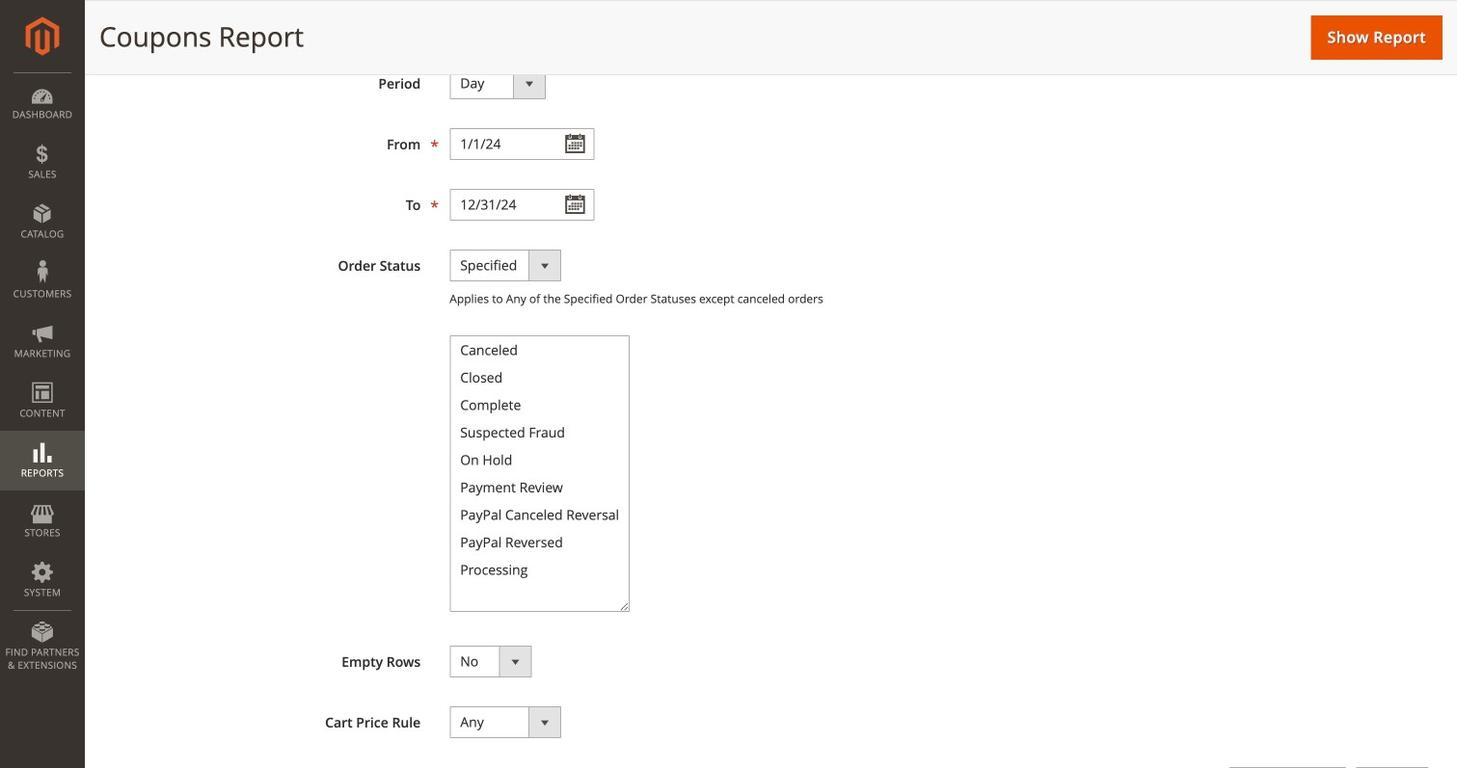 Task type: describe. For each thing, give the bounding box(es) containing it.
magento admin panel image
[[26, 16, 59, 56]]



Task type: locate. For each thing, give the bounding box(es) containing it.
None text field
[[450, 128, 594, 160], [450, 189, 594, 221], [450, 128, 594, 160], [450, 189, 594, 221]]

menu bar
[[0, 72, 85, 682]]



